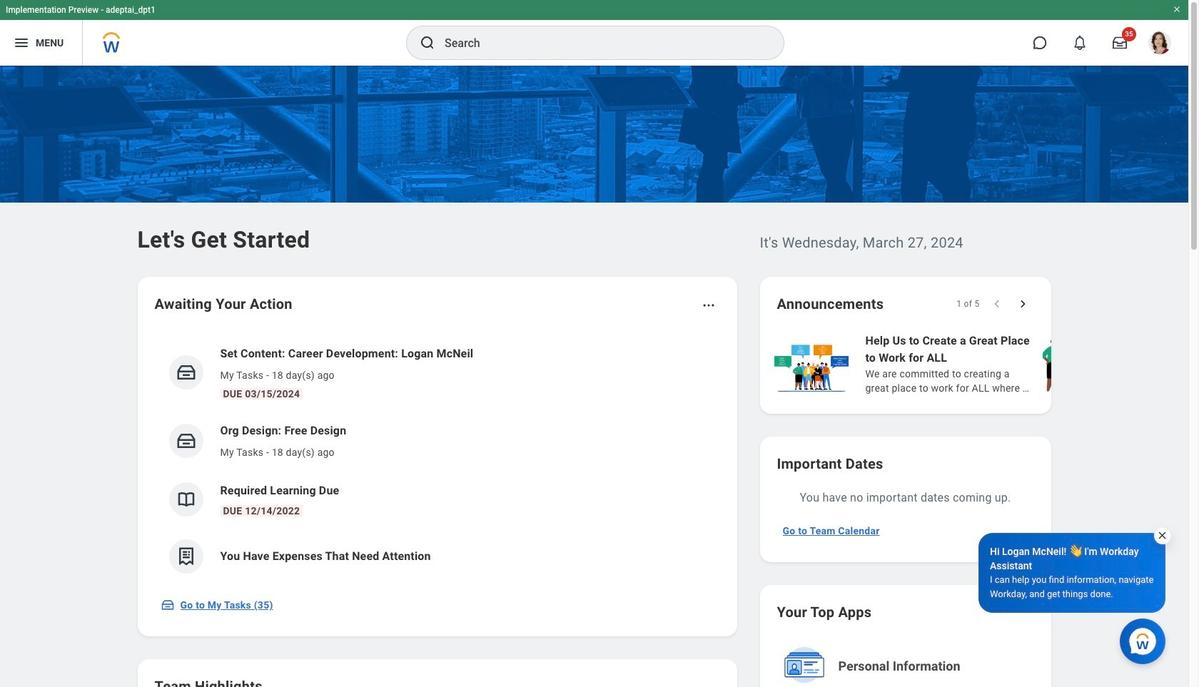 Task type: vqa. For each thing, say whether or not it's contained in the screenshot.
x Image
yes



Task type: describe. For each thing, give the bounding box(es) containing it.
Search Workday  search field
[[445, 27, 755, 59]]

chevron right small image
[[1016, 297, 1030, 311]]

inbox large image
[[1113, 36, 1127, 50]]

inbox image
[[175, 362, 197, 383]]

x image
[[1157, 530, 1168, 541]]

dashboard expenses image
[[175, 546, 197, 568]]

1 horizontal spatial list
[[771, 331, 1199, 397]]

1 vertical spatial inbox image
[[160, 598, 175, 613]]



Task type: locate. For each thing, give the bounding box(es) containing it.
banner
[[0, 0, 1189, 66]]

close environment banner image
[[1173, 5, 1182, 14]]

main content
[[0, 66, 1199, 688]]

0 horizontal spatial list
[[155, 334, 720, 585]]

search image
[[419, 34, 436, 51]]

0 vertical spatial inbox image
[[175, 431, 197, 452]]

book open image
[[175, 489, 197, 510]]

0 horizontal spatial inbox image
[[160, 598, 175, 613]]

list
[[771, 331, 1199, 397], [155, 334, 720, 585]]

notifications large image
[[1073, 36, 1087, 50]]

1 horizontal spatial inbox image
[[175, 431, 197, 452]]

justify image
[[13, 34, 30, 51]]

inbox image
[[175, 431, 197, 452], [160, 598, 175, 613]]

status
[[957, 298, 980, 310]]

profile logan mcneil image
[[1149, 31, 1172, 57]]

inbox image inside list
[[175, 431, 197, 452]]

related actions image
[[701, 298, 716, 313]]

chevron left small image
[[990, 297, 1004, 311]]



